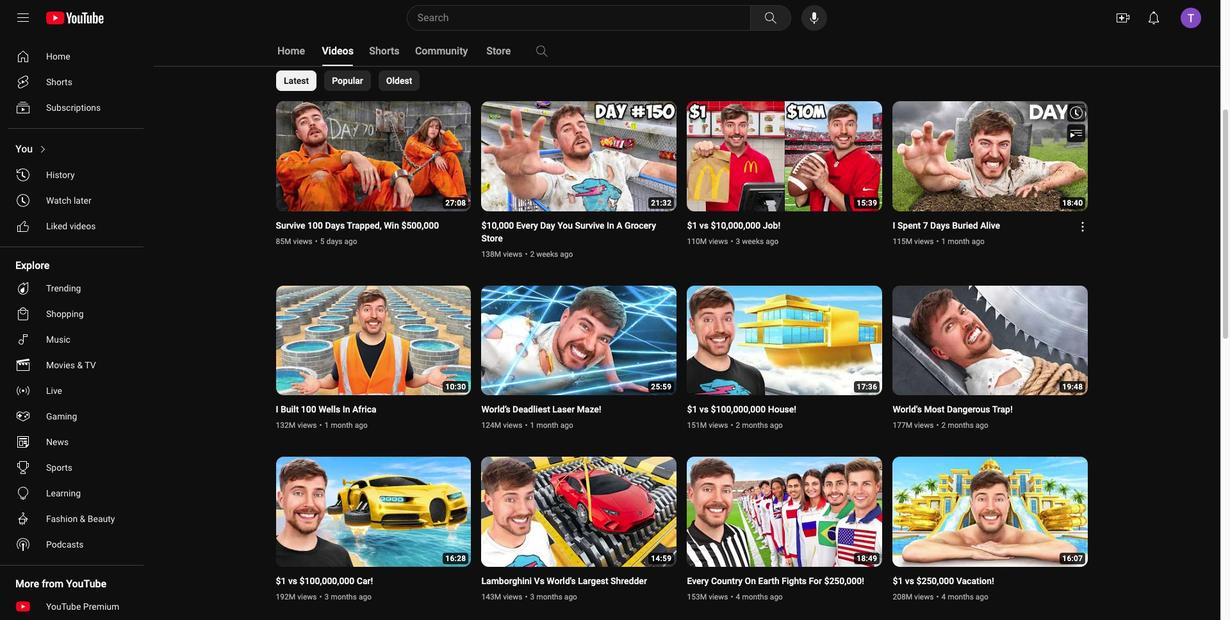 Task type: locate. For each thing, give the bounding box(es) containing it.
shorts up oldest
[[369, 45, 400, 57]]

3 months ago down the 'lamborghini vs world's largest shredder'
[[530, 592, 577, 601]]

2 horizontal spatial 1
[[941, 237, 946, 246]]

months down $1 vs $100,000,000 car! by mrbeast 192,531,677 views 3 months ago 16 minutes 'element'
[[331, 592, 357, 601]]

0 horizontal spatial weeks
[[536, 250, 558, 259]]

2 survive from the left
[[575, 220, 605, 230]]

months down on at the bottom
[[742, 592, 768, 601]]

i left spent
[[893, 220, 895, 230]]

sports
[[46, 463, 72, 473]]

& left "tv" in the left bottom of the page
[[77, 360, 83, 370]]

0 horizontal spatial 4 months ago
[[736, 592, 783, 601]]

$100,000,000 up 192m views
[[300, 576, 354, 586]]

month down wells
[[331, 421, 353, 430]]

every country on earth fights for $250,000! link
[[687, 574, 864, 587]]

tab list down videos
[[276, 70, 420, 91]]

1 month ago down buried
[[941, 237, 985, 246]]

1 horizontal spatial i
[[893, 220, 895, 230]]

survive left a
[[575, 220, 605, 230]]

sports link
[[8, 455, 138, 481], [8, 455, 138, 481]]

2 4 months ago from the left
[[941, 592, 989, 601]]

1 horizontal spatial you
[[558, 220, 573, 230]]

1 vertical spatial store
[[481, 233, 503, 243]]

ago down dangerous at the right bottom
[[976, 421, 989, 430]]

100
[[308, 220, 323, 230], [301, 404, 316, 415]]

0 vertical spatial shorts
[[369, 45, 400, 57]]

0 horizontal spatial i
[[276, 404, 278, 415]]

month for buried
[[948, 237, 970, 246]]

you inside $10,000 every day you survive in a grocery store
[[558, 220, 573, 230]]

i left built
[[276, 404, 278, 415]]

0 horizontal spatial month
[[331, 421, 353, 430]]

2 right the 138m views
[[530, 250, 535, 259]]

days
[[325, 220, 345, 230], [930, 220, 950, 230]]

from
[[42, 578, 64, 590]]

1 horizontal spatial survive
[[575, 220, 605, 230]]

home up subscriptions
[[46, 51, 70, 62]]

3 down vs
[[530, 592, 535, 601]]

0 vertical spatial in
[[607, 220, 614, 230]]

$1 up '151m'
[[687, 404, 697, 415]]

ago for wells
[[355, 421, 368, 430]]

day
[[540, 220, 555, 230]]

3 months ago
[[325, 592, 372, 601], [530, 592, 577, 601]]

0 vertical spatial every
[[516, 220, 538, 230]]

views down country
[[709, 592, 728, 601]]

vs up 151m views
[[700, 404, 709, 415]]

oldest
[[386, 76, 412, 86]]

store down $10,000
[[481, 233, 503, 243]]

i built 100 wells in africa
[[276, 404, 376, 415]]

home up latest
[[277, 45, 305, 57]]

fights
[[782, 576, 807, 586]]

1 horizontal spatial world's
[[893, 404, 922, 415]]

2 horizontal spatial month
[[948, 237, 970, 246]]

1 4 months ago from the left
[[736, 592, 783, 601]]

1 month ago down wells
[[325, 421, 368, 430]]

survive inside survive 100 days trapped, win $500,000 by mrbeast 85,705,255 views 5 days ago 27 minutes "element"
[[276, 220, 305, 230]]

10:30
[[445, 383, 466, 392]]

views right 138m
[[503, 250, 522, 259]]

ago down every country on earth fights for $250,000! link at right bottom
[[770, 592, 783, 601]]

for
[[809, 576, 822, 586]]

ago for car!
[[359, 592, 372, 601]]

$1 vs $10,000,000 job! by mrbeast 110,516,335 views 3 weeks ago 15 minutes element
[[687, 219, 780, 232]]

14 minutes, 59 seconds element
[[651, 554, 672, 563]]

shorts inside tab list
[[369, 45, 400, 57]]

0 horizontal spatial 3 months ago
[[325, 592, 372, 601]]

$1 up '192m'
[[276, 576, 286, 586]]

2 3 months ago from the left
[[530, 592, 577, 601]]

$1 vs $100,000,000 car!
[[276, 576, 373, 586]]

ago down house!
[[770, 421, 783, 430]]

0 horizontal spatial $100,000,000
[[300, 576, 354, 586]]

0 horizontal spatial survive
[[276, 220, 305, 230]]

192m
[[276, 592, 295, 601]]

ago down alive
[[972, 237, 985, 246]]

& left beauty
[[80, 514, 85, 524]]

month down world's deadliest laser maze! by mrbeast 124,427,936 views 1 month ago 25 minutes 'element'
[[536, 421, 559, 430]]

143m views
[[481, 592, 522, 601]]

1 horizontal spatial in
[[607, 220, 614, 230]]

store inside $10,000 every day you survive in a grocery store
[[481, 233, 503, 243]]

$100,000,000
[[711, 404, 766, 415], [300, 576, 354, 586]]

$1 vs $100,000,000 car! by mrbeast 192,531,677 views 3 months ago 16 minutes element
[[276, 574, 373, 587]]

ago down car!
[[359, 592, 372, 601]]

2 2 months ago from the left
[[941, 421, 989, 430]]

tab list down subscribe
[[276, 36, 649, 67]]

$1 up 110m
[[687, 220, 697, 230]]

0 vertical spatial weeks
[[742, 237, 764, 246]]

1 vertical spatial &
[[80, 514, 85, 524]]

fashion & beauty link
[[8, 506, 138, 532], [8, 506, 138, 532]]

5
[[320, 237, 325, 246]]

every inside $10,000 every day you survive in a grocery store
[[516, 220, 538, 230]]

month down buried
[[948, 237, 970, 246]]

shorts up subscriptions
[[46, 77, 72, 87]]

1 vertical spatial every
[[687, 576, 709, 586]]

1 vertical spatial i
[[276, 404, 278, 415]]

1 month ago for buried
[[941, 237, 985, 246]]

vs up 192m views
[[288, 576, 297, 586]]

0 vertical spatial youtube
[[66, 578, 106, 590]]

weeks for $10,000,000
[[742, 237, 764, 246]]

2 months ago down $1 vs $100,000,000 house! link
[[736, 421, 783, 430]]

views right '124m'
[[503, 421, 522, 430]]

fashion & beauty
[[46, 514, 115, 524]]

25 minutes, 59 seconds element
[[651, 383, 672, 392]]

views right '85m'
[[293, 237, 312, 246]]

world's deadliest laser maze! link
[[481, 403, 601, 416]]

4 for on
[[736, 592, 740, 601]]

vs inside 'element'
[[288, 576, 297, 586]]

3 down $1 vs $100,000,000 car! by mrbeast 192,531,677 views 3 months ago 16 minutes 'element'
[[325, 592, 329, 601]]

1 horizontal spatial 1
[[530, 421, 535, 430]]

1 for buried
[[941, 237, 946, 246]]

0 horizontal spatial every
[[516, 220, 538, 230]]

vs for $1 vs $10,000,000 job!
[[700, 220, 709, 230]]

0 horizontal spatial 1 month ago
[[325, 421, 368, 430]]

world's
[[893, 404, 922, 415], [547, 576, 576, 586]]

2 horizontal spatial 3
[[736, 237, 740, 246]]

2 for $100,000,000
[[736, 421, 740, 430]]

months down dangerous at the right bottom
[[948, 421, 974, 430]]

views down 7
[[914, 237, 934, 246]]

shorts
[[369, 45, 400, 57], [46, 77, 72, 87]]

1 vertical spatial shorts
[[46, 77, 72, 87]]

car!
[[357, 576, 373, 586]]

ago down "vacation!"
[[976, 592, 989, 601]]

history
[[46, 170, 75, 180]]

2 horizontal spatial 2
[[941, 421, 946, 430]]

survive 100 days trapped, win $500,000
[[276, 220, 439, 230]]

1
[[941, 237, 946, 246], [325, 421, 329, 430], [530, 421, 535, 430]]

in right wells
[[343, 404, 350, 415]]

1 month ago for in
[[325, 421, 368, 430]]

views down $250,000 on the bottom right of page
[[914, 592, 934, 601]]

1 days from the left
[[325, 220, 345, 230]]

world's deadliest laser maze!
[[481, 404, 601, 415]]

learning
[[46, 488, 81, 498]]

views right '192m'
[[297, 592, 317, 601]]

store right community in the left of the page
[[487, 45, 511, 57]]

days inside "element"
[[325, 220, 345, 230]]

ago down job!
[[766, 237, 779, 246]]

ago
[[344, 237, 357, 246], [766, 237, 779, 246], [972, 237, 985, 246], [560, 250, 573, 259], [355, 421, 368, 430], [560, 421, 573, 430], [770, 421, 783, 430], [976, 421, 989, 430], [359, 592, 372, 601], [564, 592, 577, 601], [770, 592, 783, 601], [976, 592, 989, 601]]

2 down $1 vs $100,000,000 house! link
[[736, 421, 740, 430]]

1 horizontal spatial 3 months ago
[[530, 592, 577, 601]]

$100,000,000 inside $1 vs $100,000,000 car! by mrbeast 192,531,677 views 3 months ago 16 minutes 'element'
[[300, 576, 354, 586]]

1 down i built 100 wells in africa by mrbeast 132,427,862 views 1 month ago 10 minutes, 30 seconds element
[[325, 421, 329, 430]]

1 month ago down world's deadliest laser maze! by mrbeast 124,427,936 views 1 month ago 25 minutes 'element'
[[530, 421, 573, 430]]

ago right days
[[344, 237, 357, 246]]

views right '151m'
[[709, 421, 728, 430]]

ago down the 'lamborghini vs world's largest shredder'
[[564, 592, 577, 601]]

ago for house!
[[770, 421, 783, 430]]

1 horizontal spatial 4 months ago
[[941, 592, 989, 601]]

world's right vs
[[547, 576, 576, 586]]

survive up 85m views
[[276, 220, 305, 230]]

$100,000,000 inside $1 vs $100,000,000 house! by mrbeast 151,862,865 views 2 months ago 17 minutes element
[[711, 404, 766, 415]]

3 down $10,000,000
[[736, 237, 740, 246]]

$1 vs $100,000,000 house! link
[[687, 403, 796, 416]]

4 months ago down "vacation!"
[[941, 592, 989, 601]]

weeks down day
[[536, 250, 558, 259]]

Subscribe text field
[[404, 9, 444, 19]]

1 horizontal spatial 2 months ago
[[941, 421, 989, 430]]

survive
[[276, 220, 305, 230], [575, 220, 605, 230]]

store
[[487, 45, 511, 57], [481, 233, 503, 243]]

1 horizontal spatial days
[[930, 220, 950, 230]]

1 3 months ago from the left
[[325, 592, 372, 601]]

1 vertical spatial $100,000,000
[[300, 576, 354, 586]]

views for every country on earth fights for $250,000!
[[709, 592, 728, 601]]

every left day
[[516, 220, 538, 230]]

maze!
[[577, 404, 601, 415]]

0 horizontal spatial 2
[[530, 250, 535, 259]]

0 vertical spatial tab list
[[276, 36, 649, 67]]

i built 100 wells in africa by mrbeast 132,427,862 views 1 month ago 10 minutes, 30 seconds element
[[276, 403, 376, 416]]

4 down $1 vs $250,000 vacation! link
[[941, 592, 946, 601]]

0 vertical spatial 100
[[308, 220, 323, 230]]

2 tab list from the top
[[276, 70, 420, 91]]

$1 up 208m
[[893, 576, 903, 586]]

grocery
[[625, 220, 656, 230]]

0 vertical spatial store
[[487, 45, 511, 57]]

0 horizontal spatial 2 months ago
[[736, 421, 783, 430]]

$10,000,000
[[711, 220, 761, 230]]

views right 132m
[[297, 421, 317, 430]]

lamborghini
[[481, 576, 532, 586]]

tab list
[[276, 36, 649, 67], [276, 70, 420, 91]]

podcasts
[[46, 539, 84, 550]]

19 minutes, 48 seconds element
[[1062, 383, 1083, 392]]

1 survive from the left
[[276, 220, 305, 230]]

0 horizontal spatial in
[[343, 404, 350, 415]]

0 horizontal spatial days
[[325, 220, 345, 230]]

1 horizontal spatial shorts
[[369, 45, 400, 57]]

in left a
[[607, 220, 614, 230]]

vs up 208m views
[[905, 576, 914, 586]]

151m
[[687, 421, 707, 430]]

17:36
[[857, 383, 877, 392]]

views
[[293, 237, 312, 246], [709, 237, 728, 246], [914, 237, 934, 246], [503, 250, 522, 259], [297, 421, 317, 430], [503, 421, 522, 430], [709, 421, 728, 430], [914, 421, 934, 430], [297, 592, 317, 601], [503, 592, 522, 601], [709, 592, 728, 601], [914, 592, 934, 601]]

21:32 link
[[481, 101, 677, 212]]

podcasts link
[[8, 532, 138, 557], [8, 532, 138, 557]]

months for largest
[[536, 592, 562, 601]]

live link
[[8, 378, 138, 404], [8, 378, 138, 404]]

views right 110m
[[709, 237, 728, 246]]

16 minutes, 28 seconds element
[[445, 554, 466, 563]]

vs for $1 vs $100,000,000 house!
[[700, 404, 709, 415]]

3
[[736, 237, 740, 246], [325, 592, 329, 601], [530, 592, 535, 601]]

you link
[[8, 136, 138, 162], [8, 136, 138, 162]]

$500,000
[[401, 220, 439, 230]]

months down "vacation!"
[[948, 592, 974, 601]]

15:39
[[857, 198, 877, 207]]

youtube premium link
[[8, 594, 138, 620], [8, 594, 138, 620]]

views down the 'lamborghini'
[[503, 592, 522, 601]]

$1 inside 'element'
[[276, 576, 286, 586]]

0 horizontal spatial 3
[[325, 592, 329, 601]]

124m views
[[481, 421, 522, 430]]

i for i built 100 wells in africa
[[276, 404, 278, 415]]

4 months ago
[[736, 592, 783, 601], [941, 592, 989, 601]]

1 vertical spatial you
[[558, 220, 573, 230]]

in inside $10,000 every day you survive in a grocery store
[[607, 220, 614, 230]]

100 right built
[[301, 404, 316, 415]]

132m views
[[276, 421, 317, 430]]

4 months ago for earth
[[736, 592, 783, 601]]

i
[[893, 220, 895, 230], [276, 404, 278, 415]]

2 for day
[[530, 250, 535, 259]]

1 down deadliest
[[530, 421, 535, 430]]

ago for earth
[[770, 592, 783, 601]]

weeks down $10,000,000
[[742, 237, 764, 246]]

views for $1 vs $100,000,000 house!
[[709, 421, 728, 430]]

0 vertical spatial &
[[77, 360, 83, 370]]

None search field
[[383, 5, 794, 31]]

built
[[281, 404, 299, 415]]

1 horizontal spatial weeks
[[742, 237, 764, 246]]

1 horizontal spatial 3
[[530, 592, 535, 601]]

110m views
[[687, 237, 728, 246]]

1 horizontal spatial $100,000,000
[[711, 404, 766, 415]]

1 down i spent 7 days buried alive by mrbeast 115,693,669 views 1 month ago 18 minutes element at the top right
[[941, 237, 946, 246]]

months down $1 vs $100,000,000 house! link
[[742, 421, 768, 430]]

months for trap!
[[948, 421, 974, 430]]

2 months ago down dangerous at the right bottom
[[941, 421, 989, 430]]

0 horizontal spatial 1
[[325, 421, 329, 430]]

$100,000,000 up 151m views
[[711, 404, 766, 415]]

world's most dangerous trap! by mrbeast 177,831,113 views 2 months ago 19 minutes element
[[893, 403, 1013, 416]]

1 4 from the left
[[736, 592, 740, 601]]

gaming
[[46, 411, 77, 422]]

every up 153m
[[687, 576, 709, 586]]

15 minutes, 39 seconds element
[[857, 198, 877, 207]]

0 vertical spatial $100,000,000
[[711, 404, 766, 415]]

job!
[[763, 220, 780, 230]]

132m
[[276, 421, 295, 430]]

2 horizontal spatial 1 month ago
[[941, 237, 985, 246]]

$1 for $1 vs $100,000,000 house!
[[687, 404, 697, 415]]

ago down $10,000 every day you survive in a grocery store
[[560, 250, 573, 259]]

16:07
[[1062, 554, 1083, 563]]

2 down world's most dangerous trap! by mrbeast 177,831,113 views 2 months ago 19 minutes element
[[941, 421, 946, 430]]

days up days
[[325, 220, 345, 230]]

views for $10,000 every day you survive in a grocery store
[[503, 250, 522, 259]]

youtube down more from youtube
[[46, 602, 81, 612]]

1 vertical spatial world's
[[547, 576, 576, 586]]

tab list containing home
[[276, 36, 649, 67]]

$250,000
[[917, 576, 954, 586]]

vs up 110m views
[[700, 220, 709, 230]]

4 down country
[[736, 592, 740, 601]]

i spent 7 days buried alive
[[893, 220, 1000, 230]]

1 horizontal spatial 1 month ago
[[530, 421, 573, 430]]

world's up 177m
[[893, 404, 922, 415]]

views for survive 100 days trapped, win $500,000
[[293, 237, 312, 246]]

country
[[711, 576, 743, 586]]

1 vertical spatial weeks
[[536, 250, 558, 259]]

2 4 from the left
[[941, 592, 946, 601]]

youtube up youtube premium
[[66, 578, 106, 590]]

subscribe button
[[394, 3, 454, 26]]

avatar image image
[[1181, 8, 1201, 28]]

ago down laser
[[560, 421, 573, 430]]

0 horizontal spatial 4
[[736, 592, 740, 601]]

115m
[[893, 237, 912, 246]]

1 horizontal spatial 4
[[941, 592, 946, 601]]

trap!
[[992, 404, 1013, 415]]

survive 100 days trapped, win $500,000 by mrbeast 85,705,255 views 5 days ago 27 minutes element
[[276, 219, 439, 232]]

$10,000 every day you survive in a grocery store by mrbeast 138,148,242 views 2 weeks ago 21 minutes element
[[481, 219, 662, 244]]

ago down 'africa'
[[355, 421, 368, 430]]

16 minutes, 7 seconds element
[[1062, 554, 1083, 563]]

1 vertical spatial tab list
[[276, 70, 420, 91]]

1 horizontal spatial 2
[[736, 421, 740, 430]]

0 horizontal spatial world's
[[547, 576, 576, 586]]

18:49 link
[[687, 457, 883, 568]]

months down vs
[[536, 592, 562, 601]]

months for vacation!
[[948, 592, 974, 601]]

views down most
[[914, 421, 934, 430]]

100 up 5
[[308, 220, 323, 230]]

3 months ago down car!
[[325, 592, 372, 601]]

1 tab list from the top
[[276, 36, 649, 67]]

1 2 months ago from the left
[[736, 421, 783, 430]]

home link
[[8, 44, 138, 69], [8, 44, 138, 69]]

0 vertical spatial world's
[[893, 404, 922, 415]]

more from youtube
[[15, 578, 106, 590]]

0 vertical spatial you
[[15, 143, 33, 155]]

days right 7
[[930, 220, 950, 230]]

0 vertical spatial i
[[893, 220, 895, 230]]

$250,000!
[[824, 576, 864, 586]]

views for $1 vs $100,000,000 car!
[[297, 592, 317, 601]]

4 months ago down on at the bottom
[[736, 592, 783, 601]]



Task type: vqa. For each thing, say whether or not it's contained in the screenshot.


Task type: describe. For each thing, give the bounding box(es) containing it.
177m
[[893, 421, 912, 430]]

views for lamborghini vs world's largest shredder
[[503, 592, 522, 601]]

subscriptions
[[46, 103, 101, 113]]

wells
[[319, 404, 340, 415]]

19:48 link
[[893, 285, 1088, 397]]

3 weeks ago
[[736, 237, 779, 246]]

21:32
[[651, 198, 672, 207]]

$1 for $1 vs $100,000,000 car!
[[276, 576, 286, 586]]

$10,000
[[481, 220, 514, 230]]

news
[[46, 437, 69, 447]]

2 months ago for dangerous
[[941, 421, 989, 430]]

buried
[[952, 220, 978, 230]]

16:07 link
[[893, 457, 1088, 568]]

1 vertical spatial in
[[343, 404, 350, 415]]

months for house!
[[742, 421, 768, 430]]

youtube premium
[[46, 602, 119, 612]]

largest
[[578, 576, 608, 586]]

$1 vs $100,000,000 house! by mrbeast 151,862,865 views 2 months ago 17 minutes element
[[687, 403, 796, 416]]

0 horizontal spatial home
[[46, 51, 70, 62]]

2 days from the left
[[930, 220, 950, 230]]

months for car!
[[331, 592, 357, 601]]

100 inside "element"
[[308, 220, 323, 230]]

27:08 link
[[276, 101, 471, 212]]

1 vertical spatial 100
[[301, 404, 316, 415]]

192m views
[[276, 592, 317, 601]]

ago for vacation!
[[976, 592, 989, 601]]

0 horizontal spatial you
[[15, 143, 33, 155]]

tab list containing latest
[[276, 70, 420, 91]]

Search text field
[[417, 10, 747, 26]]

2 for dangerous
[[941, 421, 946, 430]]

vs for $1 vs $250,000 vacation!
[[905, 576, 914, 586]]

alive
[[980, 220, 1000, 230]]

movies
[[46, 360, 75, 370]]

2 months ago for $100,000,000
[[736, 421, 783, 430]]

$10,000 every day you survive in a grocery store link
[[481, 219, 662, 244]]

143m
[[481, 592, 501, 601]]

watch
[[46, 195, 71, 206]]

ago for maze!
[[560, 421, 573, 430]]

5 days ago
[[320, 237, 357, 246]]

months for earth
[[742, 592, 768, 601]]

survive inside $10,000 every day you survive in a grocery store
[[575, 220, 605, 230]]

18:40
[[1062, 198, 1083, 207]]

latest
[[284, 76, 309, 86]]

14:59
[[651, 554, 672, 563]]

$1 vs $100,000,000 house!
[[687, 404, 796, 415]]

survive 100 days trapped, win $500,000 link
[[276, 219, 439, 232]]

110m
[[687, 237, 707, 246]]

$1 for $1 vs $250,000 vacation!
[[893, 576, 903, 586]]

19:48
[[1062, 383, 1083, 392]]

& for tv
[[77, 360, 83, 370]]

3 for $100,000,000
[[325, 592, 329, 601]]

win
[[384, 220, 399, 230]]

& for beauty
[[80, 514, 85, 524]]

lamborghini vs world's largest shredder
[[481, 576, 647, 586]]

deadliest
[[513, 404, 550, 415]]

17:36 link
[[687, 285, 883, 397]]

lamborghini vs world's largest shredder by mrbeast 143,659,397 views 3 months ago 14 minutes, 59 seconds element
[[481, 574, 647, 587]]

month for in
[[331, 421, 353, 430]]

18:40 link
[[893, 101, 1088, 212]]

vs for $1 vs $100,000,000 car!
[[288, 576, 297, 586]]

$1 vs $10,000,000 job! link
[[687, 219, 780, 232]]

house!
[[768, 404, 796, 415]]

15:39 link
[[687, 101, 883, 212]]

dangerous
[[947, 404, 990, 415]]

138m views
[[481, 250, 522, 259]]

85m views
[[276, 237, 312, 246]]

explore
[[15, 259, 50, 272]]

1 vertical spatial youtube
[[46, 602, 81, 612]]

ago for days
[[972, 237, 985, 246]]

laser
[[552, 404, 575, 415]]

$1 for $1 vs $10,000,000 job!
[[687, 220, 697, 230]]

$1 vs $250,000 vacation! link
[[893, 574, 994, 587]]

18 minutes, 40 seconds element
[[1062, 198, 1083, 207]]

1 horizontal spatial month
[[536, 421, 559, 430]]

subscribe
[[404, 9, 444, 19]]

lamborghini vs world's largest shredder link
[[481, 574, 647, 587]]

views for i built 100 wells in africa
[[297, 421, 317, 430]]

days
[[326, 237, 342, 246]]

i built 100 wells in africa link
[[276, 403, 376, 416]]

1 horizontal spatial every
[[687, 576, 709, 586]]

21 minutes, 32 seconds element
[[651, 198, 672, 207]]

10 minutes, 30 seconds element
[[445, 383, 466, 392]]

popular
[[332, 76, 363, 86]]

videos
[[70, 221, 96, 231]]

$100,000,000 for car!
[[300, 576, 354, 586]]

18:49
[[857, 554, 877, 563]]

views for world's deadliest laser maze!
[[503, 421, 522, 430]]

27 minutes, 8 seconds element
[[445, 198, 466, 207]]

18 minutes, 49 seconds element
[[857, 554, 877, 563]]

views for $1 vs $10,000,000 job!
[[709, 237, 728, 246]]

ago for trap!
[[976, 421, 989, 430]]

i spent 7 days buried alive by mrbeast 115,693,669 views 1 month ago 18 minutes element
[[893, 219, 1000, 232]]

16:28
[[445, 554, 466, 563]]

watch later
[[46, 195, 91, 206]]

world's most dangerous trap!
[[893, 404, 1013, 415]]

16:28 link
[[276, 457, 471, 568]]

ago for you
[[560, 250, 573, 259]]

world's deadliest laser maze! by mrbeast 124,427,936 views 1 month ago 25 minutes element
[[481, 403, 601, 416]]

17 minutes, 36 seconds element
[[857, 383, 877, 392]]

africa
[[352, 404, 376, 415]]

movies & tv
[[46, 360, 96, 370]]

4 for $250,000
[[941, 592, 946, 601]]

27:08
[[445, 198, 466, 207]]

$1 vs $100,000,000 car! link
[[276, 574, 373, 587]]

10:30 link
[[276, 285, 471, 397]]

153m views
[[687, 592, 728, 601]]

3 for world's
[[530, 592, 535, 601]]

weeks for day
[[536, 250, 558, 259]]

$10,000 every day you survive in a grocery store
[[481, 220, 656, 243]]

115m views
[[893, 237, 934, 246]]

7
[[923, 220, 928, 230]]

ago for trapped,
[[344, 237, 357, 246]]

151m views
[[687, 421, 728, 430]]

$1 vs $250,000 vacation! by mrbeast 208,523,632 views 4 months ago 16 minutes element
[[893, 574, 994, 587]]

85m
[[276, 237, 291, 246]]

every country on earth fights for $250,000! by mrbeast 153,178,989 views 4 months ago 18 minutes element
[[687, 574, 864, 587]]

177m views
[[893, 421, 934, 430]]

0 horizontal spatial shorts
[[46, 77, 72, 87]]

153m
[[687, 592, 707, 601]]

208m views
[[893, 592, 934, 601]]

ago for largest
[[564, 592, 577, 601]]

$1 vs $10,000,000 job!
[[687, 220, 780, 230]]

vacation!
[[956, 576, 994, 586]]

3 months ago for $100,000,000
[[325, 592, 372, 601]]

views for world's most dangerous trap!
[[914, 421, 934, 430]]

4 months ago for vacation!
[[941, 592, 989, 601]]

1 for in
[[325, 421, 329, 430]]

208m
[[893, 592, 912, 601]]

on
[[745, 576, 756, 586]]

1 horizontal spatial home
[[277, 45, 305, 57]]

world's most dangerous trap! link
[[893, 403, 1013, 416]]

2 weeks ago
[[530, 250, 573, 259]]

community
[[415, 45, 468, 57]]

later
[[74, 195, 91, 206]]

3 for $10,000,000
[[736, 237, 740, 246]]

$100,000,000 for house!
[[711, 404, 766, 415]]

liked
[[46, 221, 67, 231]]

25:59
[[651, 383, 672, 392]]

views for i spent 7 days buried alive
[[914, 237, 934, 246]]

fashion
[[46, 514, 78, 524]]

$1 vs $250,000 vacation!
[[893, 576, 994, 586]]

a
[[617, 220, 623, 230]]

i for i spent 7 days buried alive
[[893, 220, 895, 230]]

views for $1 vs $250,000 vacation!
[[914, 592, 934, 601]]

3 months ago for world's
[[530, 592, 577, 601]]

ago for job!
[[766, 237, 779, 246]]

trapped,
[[347, 220, 382, 230]]



